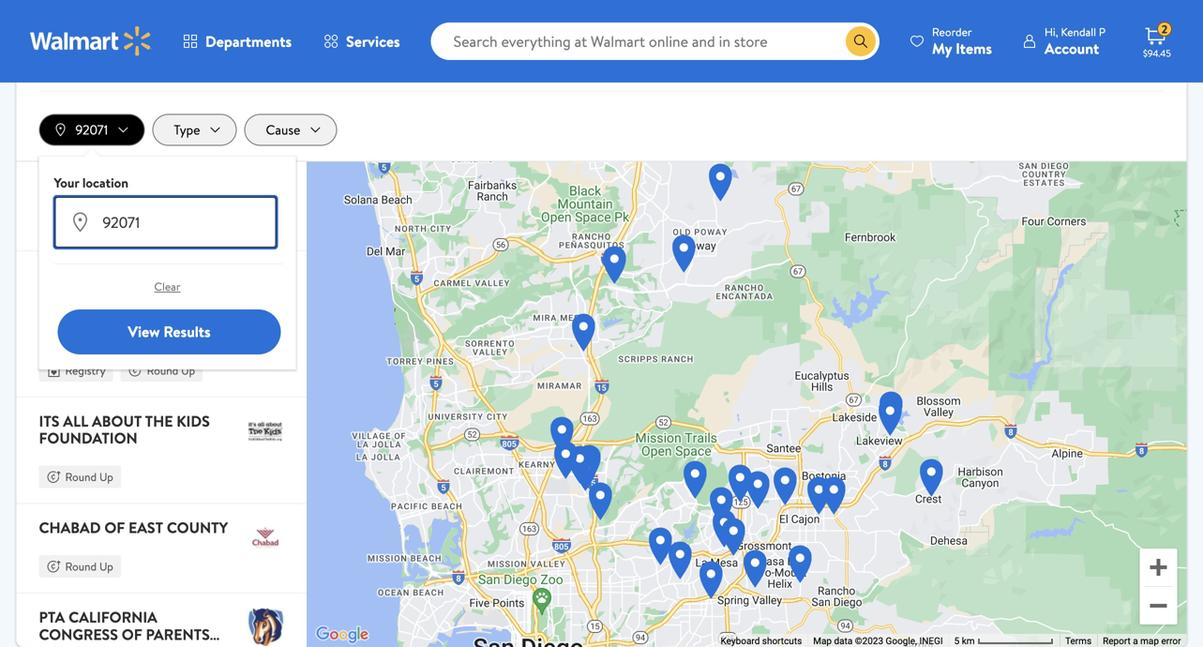 Task type: describe. For each thing, give the bounding box(es) containing it.
Search charity or registry name text field
[[39, 15, 598, 68]]

search button
[[617, 7, 706, 52]]

92071 button
[[39, 114, 145, 146]]

km
[[962, 636, 975, 647]]

chabad
[[39, 517, 101, 538]]

education
[[39, 305, 96, 323]]

hi,
[[1045, 24, 1059, 40]]

steam
[[138, 264, 186, 285]]

oncology and kids inc
[[39, 175, 226, 196]]

location
[[82, 173, 128, 192]]

my
[[932, 38, 952, 59]]

of
[[104, 517, 125, 538]]

items
[[956, 38, 992, 59]]

cause button
[[244, 114, 337, 146]]

type
[[174, 121, 200, 139]]

map
[[813, 636, 832, 647]]

and
[[127, 175, 159, 196]]

92071
[[76, 121, 108, 139]]

0 vertical spatial kids
[[163, 175, 196, 196]]

your
[[54, 173, 79, 192]]

map
[[1141, 636, 1159, 647]]

reorder my items
[[932, 24, 992, 59]]

5 km button
[[949, 634, 1060, 647]]

view
[[128, 321, 160, 342]]

kendall
[[1061, 24, 1096, 40]]

your location
[[54, 173, 128, 192]]

shortcuts
[[762, 636, 802, 647]]

up for east
[[99, 559, 113, 574]]

$94.45
[[1143, 47, 1171, 60]]

a
[[1133, 636, 1138, 647]]

terms
[[1066, 636, 1092, 647]]

round up for oncology and kids inc
[[65, 216, 113, 232]]

view results button
[[58, 309, 281, 354]]

&
[[99, 305, 107, 323]]

oncology
[[39, 175, 123, 196]]

Search search field
[[431, 23, 880, 60]]

departments button
[[167, 19, 308, 64]]

report
[[1103, 636, 1131, 647]]

keyboard shortcuts
[[721, 636, 802, 647]]

round for chabad of east county
[[65, 559, 97, 574]]

report a map error link
[[1103, 636, 1181, 647]]

2
[[1162, 21, 1168, 37]]

round up down view results button at the left of the page
[[147, 362, 195, 378]]

round up for chabad of east county
[[65, 559, 113, 574]]

hi, kendall p account
[[1045, 24, 1106, 59]]

round down view results button at the left of the page
[[147, 362, 178, 378]]

inc
[[200, 175, 226, 196]]

map region
[[172, 0, 1203, 647]]

5 km
[[954, 636, 977, 647]]



Task type: locate. For each thing, give the bounding box(es) containing it.
vocational
[[39, 264, 134, 285]]

p
[[1099, 24, 1106, 40]]

services
[[346, 31, 400, 52]]

cause
[[266, 121, 301, 139]]

services button
[[308, 19, 416, 64]]

5
[[954, 636, 960, 647]]

report a map error
[[1103, 636, 1181, 647]]

round down chabad
[[65, 559, 97, 574]]

round up down oncology
[[65, 216, 113, 232]]

kids
[[163, 175, 196, 196], [177, 411, 210, 431]]

view results
[[128, 321, 211, 342]]

data
[[834, 636, 853, 647]]

keyboard
[[721, 636, 760, 647]]

up for kids
[[99, 216, 113, 232]]

clear
[[154, 278, 181, 294]]

up down location
[[99, 216, 113, 232]]

registry
[[65, 362, 106, 378]]

error
[[1162, 636, 1181, 647]]

type button
[[152, 114, 237, 146]]

round
[[65, 216, 97, 232], [147, 362, 178, 378], [65, 469, 97, 485], [65, 559, 97, 574]]

round up down "foundation"
[[65, 469, 113, 485]]

empowerment
[[39, 325, 123, 343]]

east
[[129, 517, 163, 538]]

all
[[63, 411, 88, 431]]

clear button
[[54, 272, 281, 302]]

its
[[39, 411, 60, 431]]

kids right the
[[177, 411, 210, 431]]

foundation
[[39, 428, 138, 449]]

Your location text field
[[54, 196, 277, 248]]

reorder
[[932, 24, 972, 40]]

kids inside its all about the kids foundation
[[177, 411, 210, 431]]

about
[[92, 411, 142, 431]]

economic
[[111, 305, 167, 323]]

round down "foundation"
[[65, 469, 97, 485]]

chabad of east county
[[39, 517, 228, 538]]

vocational steam works education & economic empowerment
[[39, 264, 186, 343]]

departments
[[205, 31, 292, 52]]

up for about
[[99, 469, 113, 485]]

round for oncology and kids inc
[[65, 216, 97, 232]]

google,
[[886, 636, 917, 647]]

works
[[39, 282, 92, 302]]

county
[[167, 517, 228, 538]]

round up down chabad
[[65, 559, 113, 574]]

up down of
[[99, 559, 113, 574]]

up
[[99, 216, 113, 232], [181, 362, 195, 378], [99, 469, 113, 485], [99, 559, 113, 574]]

terms link
[[1066, 636, 1092, 647]]

up down "foundation"
[[99, 469, 113, 485]]

the
[[145, 411, 173, 431]]

search
[[639, 19, 684, 40]]

walmart image
[[30, 26, 152, 56]]

google image
[[312, 623, 373, 647]]

its all about the kids foundation
[[39, 411, 210, 449]]

up down results
[[181, 362, 195, 378]]

account
[[1045, 38, 1100, 59]]

round down oncology
[[65, 216, 97, 232]]

1 vertical spatial kids
[[177, 411, 210, 431]]

round up
[[65, 216, 113, 232], [147, 362, 195, 378], [65, 469, 113, 485], [65, 559, 113, 574]]

map data ©2023 google, inegi
[[813, 636, 943, 647]]

©2023
[[855, 636, 884, 647]]

inegi
[[920, 636, 943, 647]]

search icon image
[[854, 34, 869, 49]]

Walmart Site-Wide search field
[[431, 23, 880, 60]]

results
[[164, 321, 211, 342]]

kids left "inc"
[[163, 175, 196, 196]]

keyboard shortcuts button
[[721, 635, 802, 647]]

round up for its all about the kids foundation
[[65, 469, 113, 485]]

round for its all about the kids foundation
[[65, 469, 97, 485]]



Task type: vqa. For each thing, say whether or not it's contained in the screenshot.
EMPOWERMENT at bottom
yes



